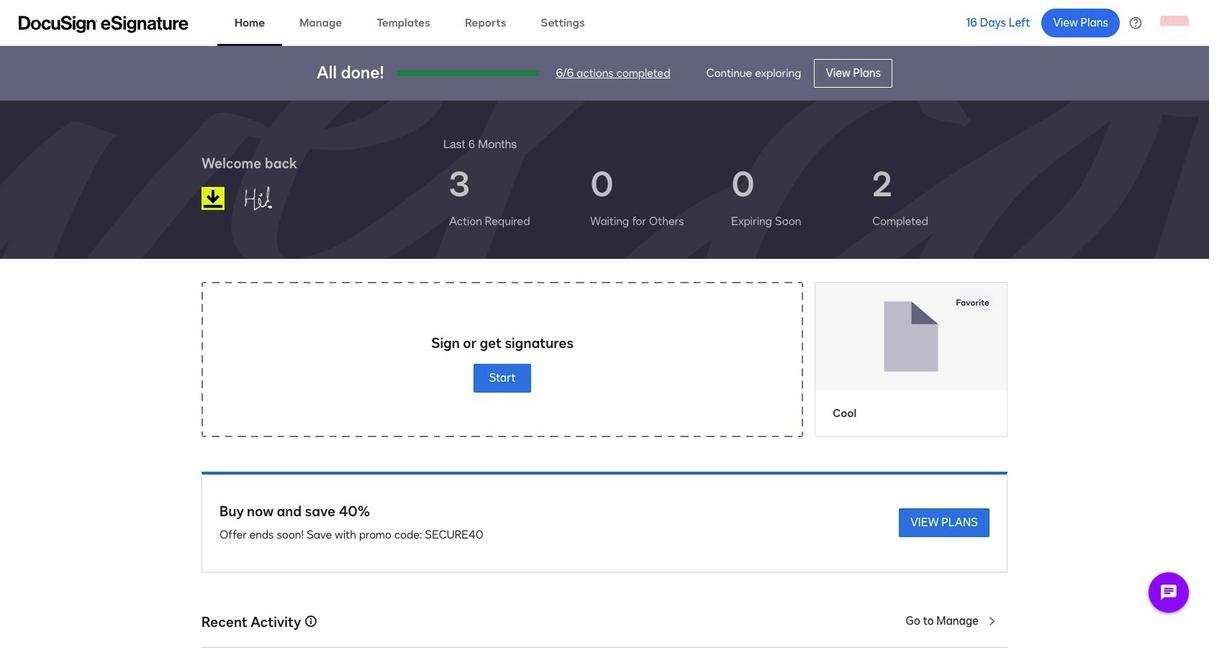 Task type: locate. For each thing, give the bounding box(es) containing it.
list
[[444, 153, 1008, 242]]

use cool image
[[816, 283, 1007, 391]]

heading
[[444, 135, 517, 153]]

your uploaded profile image image
[[1161, 8, 1190, 37]]

generic name image
[[237, 180, 312, 217]]

docusign esignature image
[[19, 15, 189, 33]]



Task type: vqa. For each thing, say whether or not it's contained in the screenshot.
"folder" icon
no



Task type: describe. For each thing, give the bounding box(es) containing it.
docusignlogo image
[[202, 187, 225, 210]]



